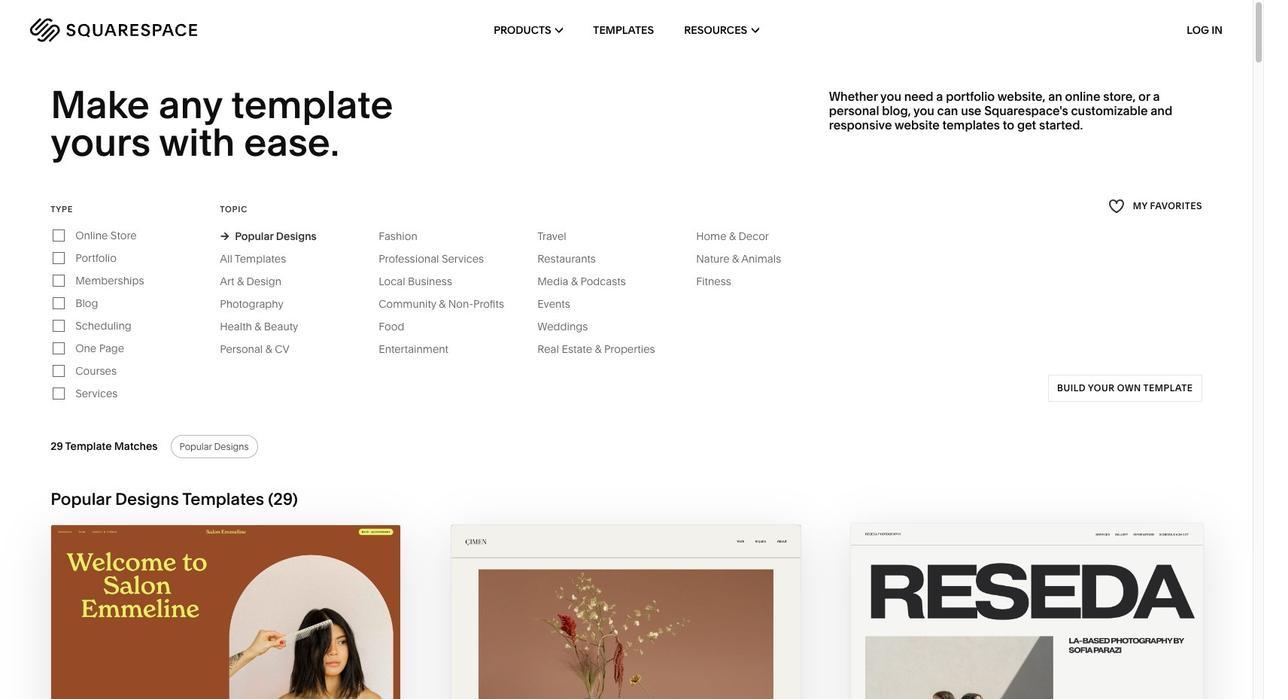 Task type: describe. For each thing, give the bounding box(es) containing it.
emmeline image
[[51, 525, 401, 699]]



Task type: vqa. For each thing, say whether or not it's contained in the screenshot.
Our History at the bottom of the page
no



Task type: locate. For each thing, give the bounding box(es) containing it.
reseda image
[[851, 523, 1203, 699]]

çimen image
[[452, 525, 801, 699]]



